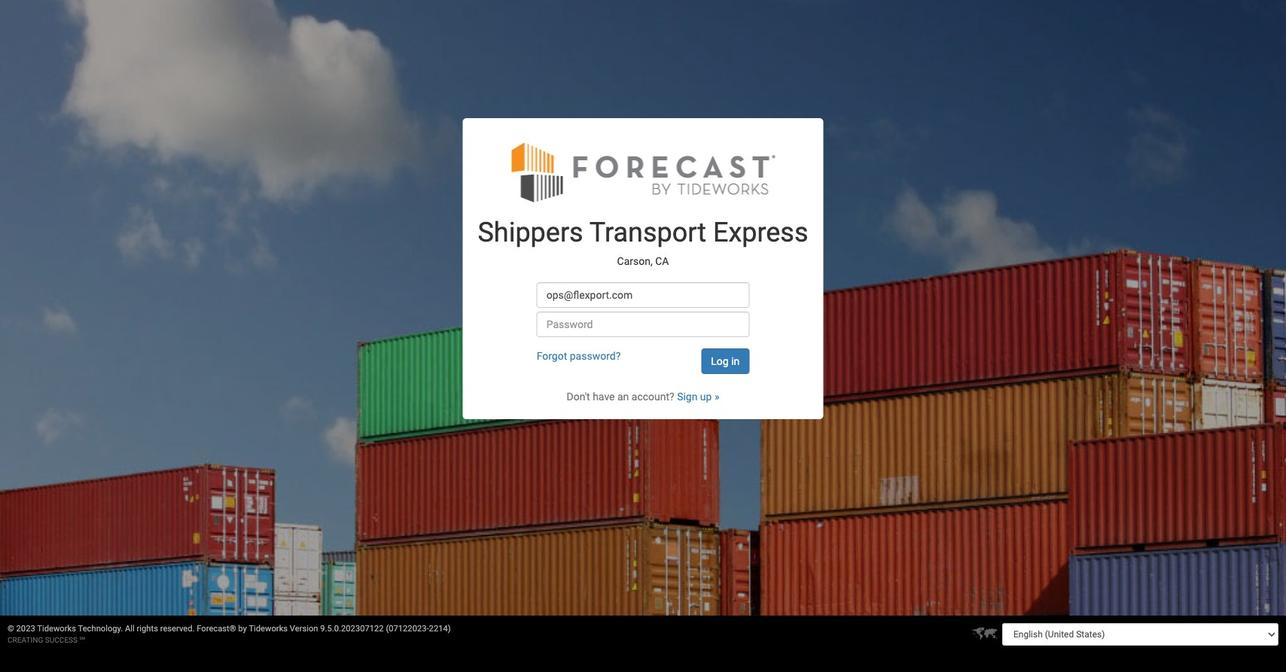 Task type: describe. For each thing, give the bounding box(es) containing it.
1 tideworks from the left
[[37, 624, 76, 634]]

©
[[8, 624, 14, 634]]

account?
[[632, 391, 675, 403]]

forgot password? link
[[537, 350, 621, 362]]

password?
[[570, 350, 621, 362]]

by
[[238, 624, 247, 634]]

shippers
[[478, 217, 583, 249]]

don't have an account? sign up »
[[567, 391, 720, 403]]

2214)
[[429, 624, 451, 634]]

forecast®
[[197, 624, 236, 634]]

all
[[125, 624, 135, 634]]

»
[[715, 391, 720, 403]]

forgot
[[537, 350, 567, 362]]

℠
[[80, 636, 85, 645]]

sign
[[677, 391, 698, 403]]

rights
[[137, 624, 158, 634]]

© 2023 tideworks technology. all rights reserved. forecast® by tideworks version 9.5.0.202307122 (07122023-2214) creating success ℠
[[8, 624, 451, 645]]

up
[[700, 391, 712, 403]]

shippers transport express carson, ca
[[478, 217, 809, 267]]



Task type: locate. For each thing, give the bounding box(es) containing it.
forecast® by tideworks image
[[511, 141, 775, 204]]

carson,
[[617, 255, 653, 267]]

ca
[[655, 255, 669, 267]]

0 horizontal spatial tideworks
[[37, 624, 76, 634]]

2 tideworks from the left
[[249, 624, 288, 634]]

tideworks right by
[[249, 624, 288, 634]]

sign up » link
[[677, 391, 720, 403]]

reserved.
[[160, 624, 195, 634]]

success
[[45, 636, 78, 645]]

transport
[[590, 217, 707, 249]]

log in button
[[702, 349, 750, 374]]

2023
[[16, 624, 35, 634]]

tideworks
[[37, 624, 76, 634], [249, 624, 288, 634]]

version
[[290, 624, 318, 634]]

have
[[593, 391, 615, 403]]

1 horizontal spatial tideworks
[[249, 624, 288, 634]]

creating
[[8, 636, 43, 645]]

technology.
[[78, 624, 123, 634]]

(07122023-
[[386, 624, 429, 634]]

tideworks up success
[[37, 624, 76, 634]]

in
[[732, 356, 740, 368]]

express
[[713, 217, 809, 249]]

forgot password? log in
[[537, 350, 740, 368]]

an
[[618, 391, 629, 403]]

log
[[711, 356, 729, 368]]

Email or username text field
[[537, 283, 750, 308]]

don't
[[567, 391, 590, 403]]

Password password field
[[537, 312, 750, 338]]

9.5.0.202307122
[[320, 624, 384, 634]]



Task type: vqa. For each thing, say whether or not it's contained in the screenshot.
CONTAINERS
no



